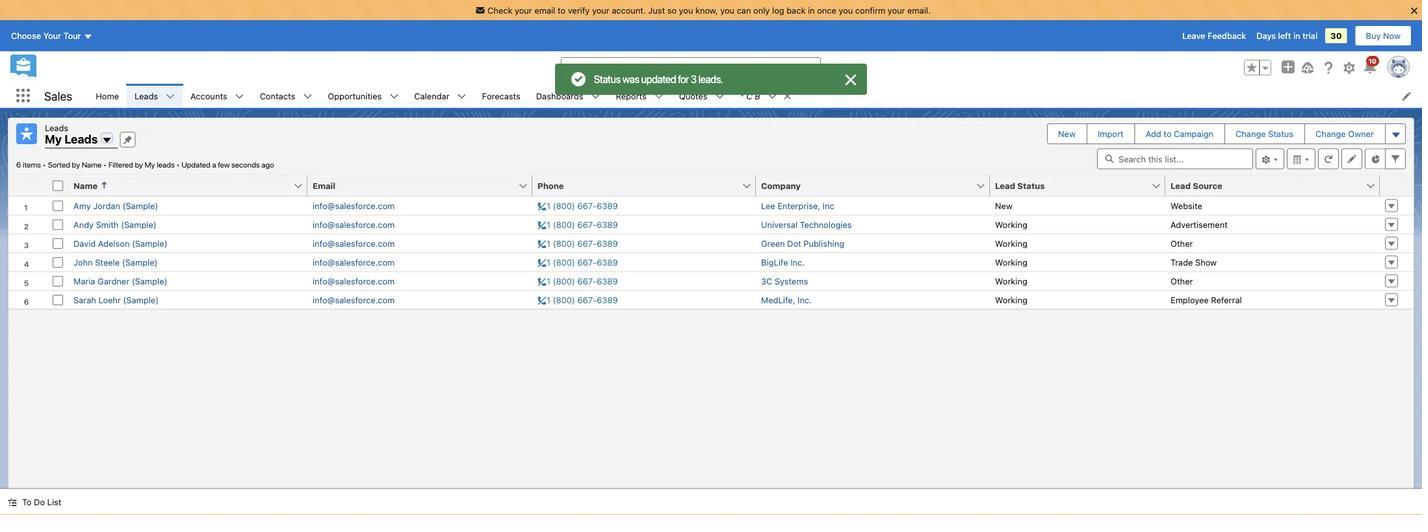 Task type: vqa. For each thing, say whether or not it's contained in the screenshot.
account
no



Task type: describe. For each thing, give the bounding box(es) containing it.
trial
[[1303, 31, 1318, 41]]

info@salesforce.com link for john steele (sample)
[[313, 258, 395, 267]]

0 horizontal spatial my
[[45, 132, 62, 146]]

account.
[[612, 5, 646, 15]]

new inside my leads grid
[[996, 201, 1013, 211]]

3c
[[762, 276, 773, 286]]

info@salesforce.com link for sarah loehr (sample)
[[313, 295, 395, 305]]

0 vertical spatial in
[[808, 5, 815, 15]]

text default image right b
[[783, 92, 793, 101]]

items
[[23, 160, 41, 169]]

now
[[1384, 31, 1402, 41]]

click to dial disabled image for biglife
[[538, 258, 618, 267]]

inc
[[823, 201, 835, 211]]

change status
[[1236, 129, 1294, 139]]

status for change status
[[1269, 129, 1294, 139]]

andy smith (sample)
[[73, 220, 157, 230]]

contacts
[[260, 91, 295, 101]]

contacts list item
[[252, 84, 320, 108]]

text default image for calendar
[[458, 92, 467, 101]]

text default image for leads
[[166, 92, 175, 101]]

green dot publishing
[[762, 239, 845, 248]]

sales
[[44, 89, 72, 103]]

text default image for quotes
[[716, 92, 725, 101]]

accounts
[[191, 91, 227, 101]]

leave feedback
[[1183, 31, 1247, 41]]

change for change owner
[[1316, 129, 1347, 139]]

change for change status
[[1236, 129, 1267, 139]]

reports link
[[608, 84, 655, 108]]

sarah loehr (sample) link
[[73, 295, 159, 305]]

info@salesforce.com for david adelson (sample)
[[313, 239, 395, 248]]

referral
[[1212, 295, 1243, 305]]

reports list item
[[608, 84, 672, 108]]

owner
[[1349, 129, 1375, 139]]

1 vertical spatial my
[[145, 160, 155, 169]]

phone button
[[533, 175, 742, 196]]

once
[[818, 5, 837, 15]]

(sample) for maria gardner (sample)
[[132, 276, 167, 286]]

click to dial disabled image for medlife,
[[538, 295, 618, 305]]

info@salesforce.com link for maria gardner (sample)
[[313, 276, 395, 286]]

3 • from the left
[[176, 160, 180, 169]]

10 button
[[1363, 56, 1380, 75]]

text default image for reports
[[655, 92, 664, 101]]

medlife,
[[762, 295, 796, 305]]

6
[[16, 160, 21, 169]]

a
[[212, 160, 216, 169]]

dot
[[788, 239, 802, 248]]

email button
[[308, 175, 518, 196]]

few
[[218, 160, 230, 169]]

david
[[73, 239, 96, 248]]

(sample) for amy jordan (sample)
[[123, 201, 158, 211]]

info@salesforce.com for maria gardner (sample)
[[313, 276, 395, 286]]

name button
[[68, 175, 293, 196]]

(sample) for andy smith (sample)
[[121, 220, 157, 230]]

amy jordan (sample)
[[73, 201, 158, 211]]

to do list button
[[0, 490, 69, 516]]

working for biglife inc.
[[996, 258, 1028, 267]]

buy
[[1367, 31, 1382, 41]]

phone
[[538, 181, 564, 191]]

3
[[691, 73, 697, 86]]

john steele (sample) link
[[73, 258, 158, 267]]

lead status element
[[990, 175, 1174, 197]]

for
[[679, 73, 689, 86]]

biglife
[[762, 258, 789, 267]]

status was updated for 3 leads.
[[594, 73, 723, 86]]

name inside button
[[73, 181, 98, 191]]

john steele (sample)
[[73, 258, 158, 267]]

employee
[[1171, 295, 1210, 305]]

working for green dot publishing
[[996, 239, 1028, 248]]

website
[[1171, 201, 1203, 211]]

inc. for medlife, inc.
[[798, 295, 812, 305]]

ago
[[262, 160, 274, 169]]

left
[[1279, 31, 1292, 41]]

change owner button
[[1306, 124, 1385, 144]]

biglife inc. link
[[762, 258, 805, 267]]

info@salesforce.com link for david adelson (sample)
[[313, 239, 395, 248]]

3c systems link
[[762, 276, 809, 286]]

green
[[762, 239, 785, 248]]

click to dial disabled image for 3c
[[538, 276, 618, 286]]

universal
[[762, 220, 798, 230]]

systems
[[775, 276, 809, 286]]

andy
[[73, 220, 94, 230]]

only
[[754, 5, 770, 15]]

gardner
[[98, 276, 130, 286]]

search...
[[587, 63, 621, 73]]

opportunities list item
[[320, 84, 407, 108]]

info@salesforce.com for amy jordan (sample)
[[313, 201, 395, 211]]

filtered
[[108, 160, 133, 169]]

updated
[[642, 73, 677, 86]]

lee enterprise, inc link
[[762, 201, 835, 211]]

action image
[[1381, 175, 1415, 196]]

company button
[[756, 175, 976, 196]]

2 by from the left
[[135, 160, 143, 169]]

1 • from the left
[[43, 160, 46, 169]]

sarah
[[73, 295, 96, 305]]

leads down sales
[[45, 123, 68, 133]]

my leads|leads|list view element
[[8, 118, 1415, 490]]

text default image for contacts
[[303, 92, 312, 101]]

lead source button
[[1166, 175, 1366, 196]]

lead source element
[[1166, 175, 1389, 197]]

universal technologies
[[762, 220, 852, 230]]

success alert dialog
[[555, 64, 868, 95]]

company element
[[756, 175, 998, 197]]

lead status
[[996, 181, 1045, 191]]

campaign
[[1175, 129, 1214, 139]]

employee referral
[[1171, 295, 1243, 305]]

6 text default image from the left
[[768, 92, 778, 101]]

quotes
[[679, 91, 708, 101]]

calendar list item
[[407, 84, 474, 108]]

medlife, inc.
[[762, 295, 812, 305]]

technologies
[[800, 220, 852, 230]]

leads inside list item
[[135, 91, 158, 101]]

to
[[22, 498, 32, 508]]

info@salesforce.com for andy smith (sample)
[[313, 220, 395, 230]]

calendar
[[414, 91, 450, 101]]

lead status button
[[990, 175, 1152, 196]]

6 items • sorted by name • filtered by my leads • updated a few seconds ago
[[16, 160, 274, 169]]

green dot publishing link
[[762, 239, 845, 248]]

list
[[47, 498, 61, 508]]

jordan
[[93, 201, 120, 211]]

lead for lead status
[[996, 181, 1016, 191]]

verify
[[568, 5, 590, 15]]

confirm
[[856, 5, 886, 15]]

info@salesforce.com link for amy jordan (sample)
[[313, 201, 395, 211]]



Task type: locate. For each thing, give the bounding box(es) containing it.
your
[[515, 5, 532, 15], [592, 5, 610, 15], [888, 5, 906, 15]]

(sample) up andy smith (sample)
[[123, 201, 158, 211]]

new
[[1059, 129, 1076, 139], [996, 201, 1013, 211]]

david adelson (sample) link
[[73, 239, 168, 248]]

loehr
[[98, 295, 121, 305]]

working for 3c systems
[[996, 276, 1028, 286]]

you right "once"
[[839, 5, 853, 15]]

2 horizontal spatial status
[[1269, 129, 1294, 139]]

2 click to dial disabled image from the top
[[538, 220, 618, 230]]

2 info@salesforce.com from the top
[[313, 220, 395, 230]]

quotes list item
[[672, 84, 733, 108]]

cell
[[47, 175, 68, 197]]

steele
[[95, 258, 120, 267]]

0 vertical spatial to
[[558, 5, 566, 15]]

maria gardner (sample) link
[[73, 276, 167, 286]]

source
[[1194, 181, 1223, 191]]

1 horizontal spatial •
[[103, 160, 107, 169]]

lead inside "button"
[[996, 181, 1016, 191]]

to right "email"
[[558, 5, 566, 15]]

*
[[740, 91, 744, 101]]

add to campaign button
[[1136, 124, 1225, 144]]

info@salesforce.com for sarah loehr (sample)
[[313, 295, 395, 305]]

6 info@salesforce.com link from the top
[[313, 295, 395, 305]]

text default image inside quotes 'list item'
[[716, 92, 725, 101]]

1 horizontal spatial lead
[[1171, 181, 1191, 191]]

3 you from the left
[[839, 5, 853, 15]]

your left "email"
[[515, 5, 532, 15]]

to right add
[[1164, 129, 1172, 139]]

(sample)
[[123, 201, 158, 211], [121, 220, 157, 230], [132, 239, 168, 248], [122, 258, 158, 267], [132, 276, 167, 286], [123, 295, 159, 305]]

1 vertical spatial to
[[1164, 129, 1172, 139]]

1 lead from the left
[[996, 181, 1016, 191]]

working for universal technologies
[[996, 220, 1028, 230]]

check
[[488, 5, 513, 15]]

(sample) for john steele (sample)
[[122, 258, 158, 267]]

just
[[649, 5, 665, 15]]

contacts link
[[252, 84, 303, 108]]

* c b
[[740, 91, 761, 101]]

my left leads
[[145, 160, 155, 169]]

1 click to dial disabled image from the top
[[538, 201, 618, 211]]

Search My Leads list view. search field
[[1098, 149, 1254, 169]]

1 change from the left
[[1236, 129, 1267, 139]]

0 vertical spatial status
[[594, 73, 621, 86]]

2 horizontal spatial •
[[176, 160, 180, 169]]

4 info@salesforce.com from the top
[[313, 258, 395, 267]]

you left can
[[721, 5, 735, 15]]

0 horizontal spatial new
[[996, 201, 1013, 211]]

your right verify
[[592, 5, 610, 15]]

medlife, inc. link
[[762, 295, 812, 305]]

6 click to dial disabled image from the top
[[538, 295, 618, 305]]

publishing
[[804, 239, 845, 248]]

log
[[773, 5, 785, 15]]

text default image
[[783, 92, 793, 101], [235, 92, 244, 101], [390, 92, 399, 101], [591, 92, 601, 101], [8, 499, 17, 508]]

1 horizontal spatial status
[[1018, 181, 1045, 191]]

status for lead status
[[1018, 181, 1045, 191]]

choose
[[11, 31, 41, 41]]

(sample) for david adelson (sample)
[[132, 239, 168, 248]]

1 horizontal spatial my
[[145, 160, 155, 169]]

cell inside my leads grid
[[47, 175, 68, 197]]

by
[[72, 160, 80, 169], [135, 160, 143, 169]]

c
[[747, 91, 753, 101]]

info@salesforce.com link
[[313, 201, 395, 211], [313, 220, 395, 230], [313, 239, 395, 248], [313, 258, 395, 267], [313, 276, 395, 286], [313, 295, 395, 305]]

other for green dot publishing
[[1171, 239, 1194, 248]]

email
[[313, 181, 336, 191]]

(sample) right adelson on the left of page
[[132, 239, 168, 248]]

1 horizontal spatial in
[[1294, 31, 1301, 41]]

was
[[623, 73, 640, 86]]

do
[[34, 498, 45, 508]]

none search field inside the 'my leads|leads|list view' element
[[1098, 149, 1254, 169]]

lee enterprise, inc
[[762, 201, 835, 211]]

1 other from the top
[[1171, 239, 1194, 248]]

sarah loehr (sample)
[[73, 295, 159, 305]]

home
[[96, 91, 119, 101]]

in right the back
[[808, 5, 815, 15]]

1 working from the top
[[996, 220, 1028, 230]]

you right the "so"
[[679, 5, 694, 15]]

text default image inside dashboards list item
[[591, 92, 601, 101]]

phone element
[[533, 175, 764, 197]]

calendar link
[[407, 84, 458, 108]]

group
[[1245, 60, 1272, 75]]

list containing home
[[88, 84, 1423, 108]]

2 • from the left
[[103, 160, 107, 169]]

text default image inside leads list item
[[166, 92, 175, 101]]

1 horizontal spatial you
[[721, 5, 735, 15]]

click to dial disabled image
[[538, 201, 618, 211], [538, 220, 618, 230], [538, 239, 618, 248], [538, 258, 618, 267], [538, 276, 618, 286], [538, 295, 618, 305]]

1 info@salesforce.com link from the top
[[313, 201, 395, 211]]

leads right home
[[135, 91, 158, 101]]

you
[[679, 5, 694, 15], [721, 5, 735, 15], [839, 5, 853, 15]]

3 info@salesforce.com from the top
[[313, 239, 395, 248]]

0 horizontal spatial by
[[72, 160, 80, 169]]

1 vertical spatial name
[[73, 181, 98, 191]]

new down lead status
[[996, 201, 1013, 211]]

accounts list item
[[183, 84, 252, 108]]

2 text default image from the left
[[303, 92, 312, 101]]

text default image for accounts
[[235, 92, 244, 101]]

my leads status
[[16, 160, 182, 169]]

text default image down the search...
[[591, 92, 601, 101]]

quotes link
[[672, 84, 716, 108]]

other
[[1171, 239, 1194, 248], [1171, 276, 1194, 286]]

in right left
[[1294, 31, 1301, 41]]

change inside button
[[1236, 129, 1267, 139]]

my up sorted
[[45, 132, 62, 146]]

email
[[535, 5, 556, 15]]

text default image down "updated"
[[655, 92, 664, 101]]

0 horizontal spatial •
[[43, 160, 46, 169]]

5 info@salesforce.com link from the top
[[313, 276, 395, 286]]

text default image for dashboards
[[591, 92, 601, 101]]

1 by from the left
[[72, 160, 80, 169]]

text default image right accounts
[[235, 92, 244, 101]]

text default image right contacts
[[303, 92, 312, 101]]

email.
[[908, 5, 931, 15]]

david adelson (sample)
[[73, 239, 168, 248]]

0 horizontal spatial lead
[[996, 181, 1016, 191]]

home link
[[88, 84, 127, 108]]

status inside success alert dialog
[[594, 73, 621, 86]]

know,
[[696, 5, 718, 15]]

0 horizontal spatial in
[[808, 5, 815, 15]]

leads
[[157, 160, 175, 169]]

status inside "button"
[[1018, 181, 1045, 191]]

text default image for opportunities
[[390, 92, 399, 101]]

seconds
[[232, 160, 260, 169]]

maria gardner (sample)
[[73, 276, 167, 286]]

item number image
[[8, 175, 47, 196]]

text default image inside the "calendar" list item
[[458, 92, 467, 101]]

check your email to verify your account. just so you know, you can only log back in once you confirm your email.
[[488, 5, 931, 15]]

working
[[996, 220, 1028, 230], [996, 239, 1028, 248], [996, 258, 1028, 267], [996, 276, 1028, 286], [996, 295, 1028, 305]]

0 vertical spatial my
[[45, 132, 62, 146]]

text default image left to
[[8, 499, 17, 508]]

• right leads
[[176, 160, 180, 169]]

5 text default image from the left
[[716, 92, 725, 101]]

click to dial disabled image for universal
[[538, 220, 618, 230]]

add
[[1146, 129, 1162, 139]]

add to campaign
[[1146, 129, 1214, 139]]

updated
[[182, 160, 211, 169]]

6 info@salesforce.com from the top
[[313, 295, 395, 305]]

1 vertical spatial other
[[1171, 276, 1194, 286]]

universal technologies link
[[762, 220, 852, 230]]

text default image
[[166, 92, 175, 101], [303, 92, 312, 101], [458, 92, 467, 101], [655, 92, 664, 101], [716, 92, 725, 101], [768, 92, 778, 101]]

1 your from the left
[[515, 5, 532, 15]]

search... button
[[561, 57, 821, 78]]

• right items
[[43, 160, 46, 169]]

tour
[[63, 31, 81, 41]]

2 info@salesforce.com link from the top
[[313, 220, 395, 230]]

0 vertical spatial new
[[1059, 129, 1076, 139]]

2 horizontal spatial your
[[888, 5, 906, 15]]

3 click to dial disabled image from the top
[[538, 239, 618, 248]]

text default image inside accounts list item
[[235, 92, 244, 101]]

2 working from the top
[[996, 239, 1028, 248]]

1 vertical spatial inc.
[[798, 295, 812, 305]]

status inside button
[[1269, 129, 1294, 139]]

text default image inside reports list item
[[655, 92, 664, 101]]

1 vertical spatial new
[[996, 201, 1013, 211]]

inc. down systems
[[798, 295, 812, 305]]

list
[[88, 84, 1423, 108]]

lead source
[[1171, 181, 1223, 191]]

text default image inside to do list button
[[8, 499, 17, 508]]

inc.
[[791, 258, 805, 267], [798, 295, 812, 305]]

5 working from the top
[[996, 295, 1028, 305]]

new button
[[1048, 124, 1087, 144]]

leads list item
[[127, 84, 183, 108]]

other up "trade"
[[1171, 239, 1194, 248]]

None search field
[[1098, 149, 1254, 169]]

(sample) up david adelson (sample) link
[[121, 220, 157, 230]]

buy now button
[[1356, 25, 1413, 46]]

2 vertical spatial status
[[1018, 181, 1045, 191]]

text default image down leads.
[[716, 92, 725, 101]]

4 click to dial disabled image from the top
[[538, 258, 618, 267]]

sorted
[[48, 160, 70, 169]]

0 horizontal spatial change
[[1236, 129, 1267, 139]]

company
[[762, 181, 801, 191]]

text default image inside opportunities list item
[[390, 92, 399, 101]]

info@salesforce.com link for andy smith (sample)
[[313, 220, 395, 230]]

other down "trade"
[[1171, 276, 1194, 286]]

to inside button
[[1164, 129, 1172, 139]]

4 info@salesforce.com link from the top
[[313, 258, 395, 267]]

large image
[[844, 72, 859, 88]]

change status button
[[1226, 124, 1305, 144]]

0 horizontal spatial you
[[679, 5, 694, 15]]

inc. down dot at the right
[[791, 258, 805, 267]]

2 you from the left
[[721, 5, 735, 15]]

name left filtered
[[82, 160, 102, 169]]

import button
[[1088, 124, 1135, 144]]

forecasts
[[482, 91, 521, 101]]

amy
[[73, 201, 91, 211]]

opportunities
[[328, 91, 382, 101]]

inc. for biglife inc.
[[791, 258, 805, 267]]

1 vertical spatial in
[[1294, 31, 1301, 41]]

3 working from the top
[[996, 258, 1028, 267]]

my leads
[[45, 132, 98, 146]]

1 horizontal spatial to
[[1164, 129, 1172, 139]]

andy smith (sample) link
[[73, 220, 157, 230]]

1 horizontal spatial your
[[592, 5, 610, 15]]

b
[[755, 91, 761, 101]]

2 lead from the left
[[1171, 181, 1191, 191]]

list item
[[733, 84, 798, 108]]

lead inside button
[[1171, 181, 1191, 191]]

1 text default image from the left
[[166, 92, 175, 101]]

show
[[1196, 258, 1218, 267]]

text default image right b
[[768, 92, 778, 101]]

click to dial disabled image for lee
[[538, 201, 618, 211]]

biglife inc.
[[762, 258, 805, 267]]

new inside 'button'
[[1059, 129, 1076, 139]]

to do list
[[22, 498, 61, 508]]

action element
[[1381, 175, 1415, 197]]

0 vertical spatial name
[[82, 160, 102, 169]]

text default image right calendar
[[458, 92, 467, 101]]

• left filtered
[[103, 160, 107, 169]]

other for 3c systems
[[1171, 276, 1194, 286]]

adelson
[[98, 239, 130, 248]]

back
[[787, 5, 806, 15]]

(sample) down maria gardner (sample)
[[123, 295, 159, 305]]

2 change from the left
[[1316, 129, 1347, 139]]

lead
[[996, 181, 1016, 191], [1171, 181, 1191, 191]]

maria
[[73, 276, 95, 286]]

leads up my leads "status"
[[65, 132, 98, 146]]

name up amy
[[73, 181, 98, 191]]

lead for lead source
[[1171, 181, 1191, 191]]

(sample) right gardner on the left bottom of page
[[132, 276, 167, 286]]

list item containing *
[[733, 84, 798, 108]]

dashboards list item
[[529, 84, 608, 108]]

4 text default image from the left
[[655, 92, 664, 101]]

text default image left accounts
[[166, 92, 175, 101]]

1 horizontal spatial change
[[1316, 129, 1347, 139]]

0 horizontal spatial to
[[558, 5, 566, 15]]

john
[[73, 258, 93, 267]]

by right sorted
[[72, 160, 80, 169]]

(sample) down david adelson (sample)
[[122, 258, 158, 267]]

text default image inside contacts list item
[[303, 92, 312, 101]]

can
[[737, 5, 751, 15]]

by right filtered
[[135, 160, 143, 169]]

item number element
[[8, 175, 47, 197]]

3 your from the left
[[888, 5, 906, 15]]

5 info@salesforce.com from the top
[[313, 276, 395, 286]]

3 text default image from the left
[[458, 92, 467, 101]]

3 info@salesforce.com link from the top
[[313, 239, 395, 248]]

2 horizontal spatial you
[[839, 5, 853, 15]]

text default image left calendar link
[[390, 92, 399, 101]]

0 vertical spatial other
[[1171, 239, 1194, 248]]

change
[[1236, 129, 1267, 139], [1316, 129, 1347, 139]]

leave
[[1183, 31, 1206, 41]]

change inside button
[[1316, 129, 1347, 139]]

change owner
[[1316, 129, 1375, 139]]

change up lead source button
[[1236, 129, 1267, 139]]

1 vertical spatial status
[[1269, 129, 1294, 139]]

10
[[1370, 57, 1377, 65]]

1 horizontal spatial by
[[135, 160, 143, 169]]

2 other from the top
[[1171, 276, 1194, 286]]

so
[[668, 5, 677, 15]]

choose your tour button
[[10, 25, 93, 46]]

email element
[[308, 175, 540, 197]]

0 vertical spatial inc.
[[791, 258, 805, 267]]

dashboards
[[536, 91, 584, 101]]

accounts link
[[183, 84, 235, 108]]

(sample) for sarah loehr (sample)
[[123, 295, 159, 305]]

1 horizontal spatial new
[[1059, 129, 1076, 139]]

1 you from the left
[[679, 5, 694, 15]]

change left owner
[[1316, 129, 1347, 139]]

30
[[1331, 31, 1343, 41]]

2 your from the left
[[592, 5, 610, 15]]

new left import on the top right
[[1059, 129, 1076, 139]]

4 working from the top
[[996, 276, 1028, 286]]

0 horizontal spatial your
[[515, 5, 532, 15]]

1 info@salesforce.com from the top
[[313, 201, 395, 211]]

my leads grid
[[8, 175, 1415, 310]]

your left email.
[[888, 5, 906, 15]]

info@salesforce.com for john steele (sample)
[[313, 258, 395, 267]]

info@salesforce.com
[[313, 201, 395, 211], [313, 220, 395, 230], [313, 239, 395, 248], [313, 258, 395, 267], [313, 276, 395, 286], [313, 295, 395, 305]]

0 horizontal spatial status
[[594, 73, 621, 86]]

click to dial disabled image for green
[[538, 239, 618, 248]]

name element
[[68, 175, 315, 197]]

5 click to dial disabled image from the top
[[538, 276, 618, 286]]



